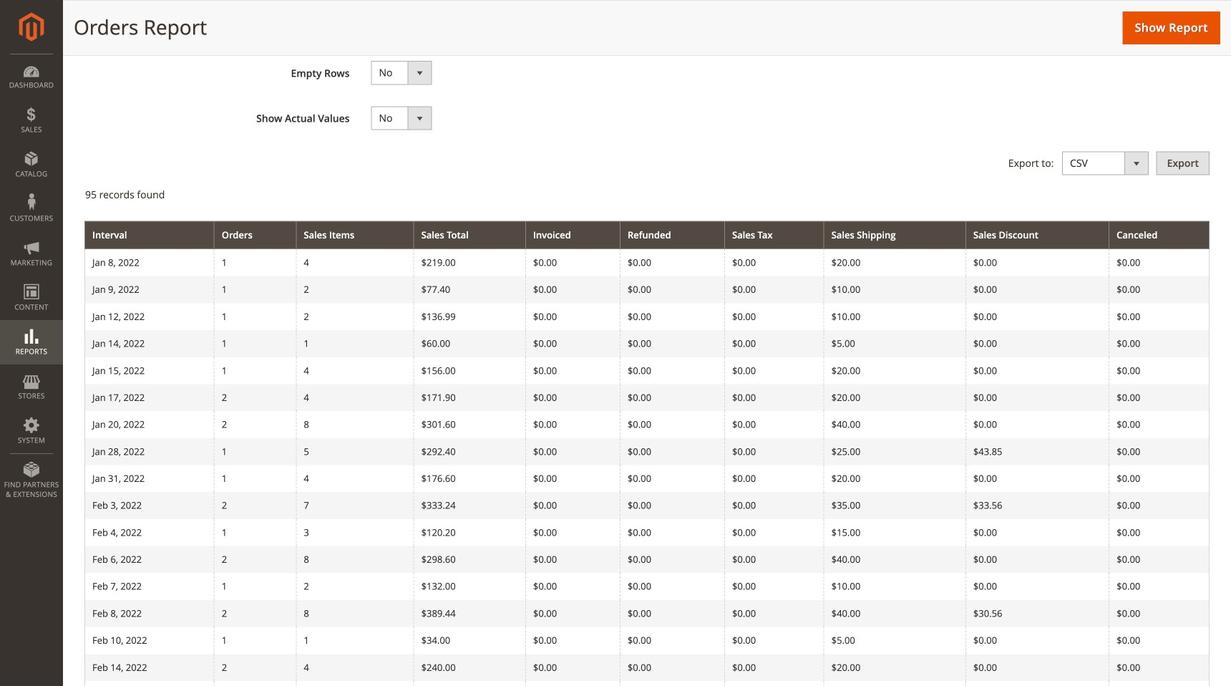 Task type: locate. For each thing, give the bounding box(es) containing it.
magento admin panel image
[[19, 12, 44, 42]]

menu bar
[[0, 54, 63, 506]]



Task type: vqa. For each thing, say whether or not it's contained in the screenshot.
menu bar
yes



